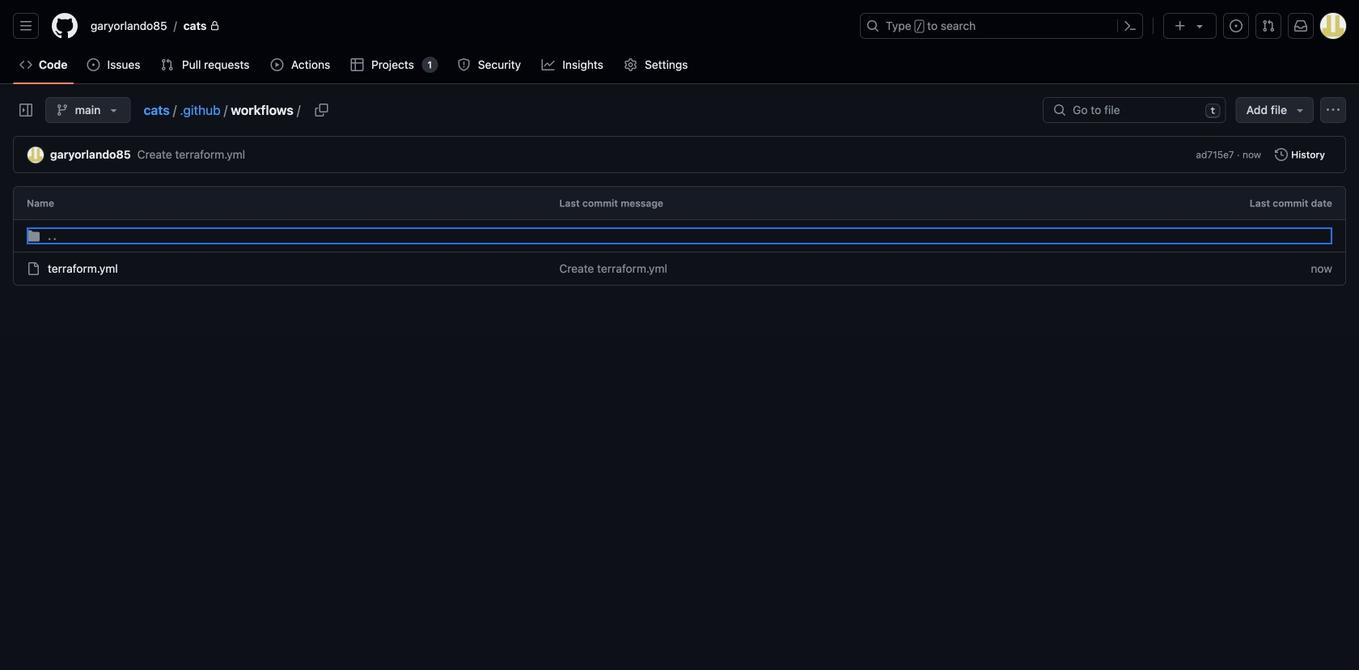 Task type: describe. For each thing, give the bounding box(es) containing it.
search image
[[1054, 104, 1067, 117]]

sidebar collapse image
[[19, 104, 32, 117]]

shield image
[[458, 58, 470, 71]]

sc 9kayk9 0 image
[[27, 229, 40, 242]]

copy path image
[[315, 104, 328, 117]]

2 triangle down image from the left
[[1294, 104, 1307, 117]]

graph image
[[542, 58, 555, 71]]

plus image
[[1174, 19, 1187, 32]]

git pull request image
[[161, 58, 174, 71]]

issue opened image
[[1230, 19, 1243, 32]]

homepage image
[[52, 13, 78, 39]]



Task type: locate. For each thing, give the bounding box(es) containing it.
gear image
[[624, 58, 637, 71]]

triangle down image
[[1194, 19, 1207, 32]]

git pull request image
[[1263, 19, 1276, 32]]

triangle down image left more options image
[[1294, 104, 1307, 117]]

garyorlando85 image
[[28, 147, 44, 163]]

table image
[[351, 58, 364, 71]]

issue opened image
[[87, 58, 100, 71]]

play image
[[271, 58, 284, 71]]

git branch image
[[56, 104, 69, 117]]

list
[[84, 13, 851, 39]]

Go to file text field
[[1073, 98, 1200, 122]]

lock image
[[210, 21, 220, 31]]

triangle down image right git branch icon
[[107, 104, 120, 117]]

history image
[[1276, 148, 1289, 161]]

code image
[[19, 58, 32, 71]]

0 horizontal spatial triangle down image
[[107, 104, 120, 117]]

command palette image
[[1124, 19, 1137, 32]]

1 triangle down image from the left
[[107, 104, 120, 117]]

notifications image
[[1295, 19, 1308, 32]]

1 horizontal spatial triangle down image
[[1294, 104, 1307, 117]]

triangle down image
[[107, 104, 120, 117], [1294, 104, 1307, 117]]

more options image
[[1327, 104, 1340, 117]]



Task type: vqa. For each thing, say whether or not it's contained in the screenshot.
the rightmost triangle down image
yes



